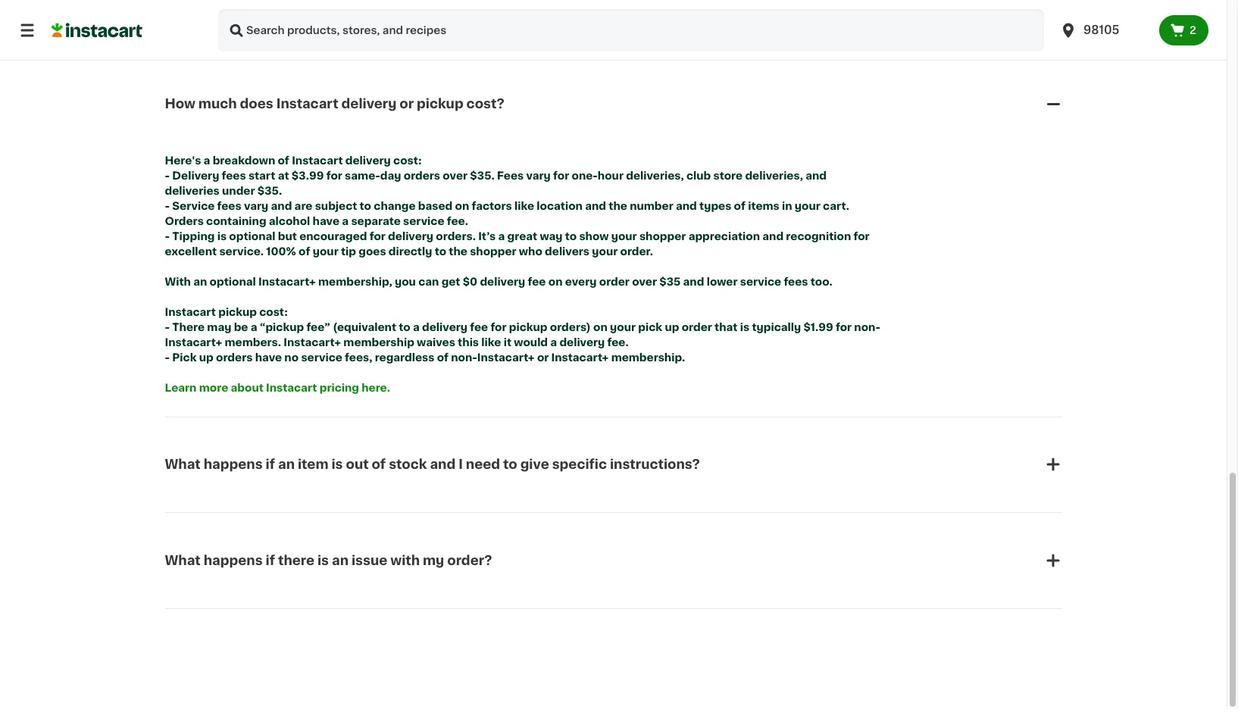 Task type: locate. For each thing, give the bounding box(es) containing it.
1 vertical spatial over
[[632, 276, 657, 287]]

the down "orders."
[[449, 246, 468, 257]]

over inside here's a breakdown of instacart delivery cost: - delivery fees start at $3.99 for same-day orders over $35. fees vary for one-hour deliveries, club store deliveries, and deliveries under $35. - service fees vary and are subject to change based on factors like location and the number and types of items in your cart. orders containing alcohol have a separate service fee. - tipping is optional but encouraged for delivery orders. it's a great way to show your shopper appreciation and recognition for excellent service. 100% of your tip goes directly to the shopper who delivers your order.
[[443, 170, 468, 181]]

1 vertical spatial or
[[537, 352, 549, 363]]

1 about from the top
[[231, 21, 264, 32]]

$35.
[[470, 170, 495, 181], [258, 185, 282, 196]]

2 vertical spatial orders
[[216, 352, 253, 363]]

2 happens from the top
[[204, 555, 263, 567]]

0 vertical spatial optional
[[229, 231, 276, 242]]

fee.
[[447, 216, 468, 226], [608, 337, 629, 348]]

for right $1.99
[[836, 322, 852, 333]]

1 vertical spatial shopper
[[470, 246, 517, 257]]

an left item
[[278, 459, 295, 471]]

of right out
[[372, 459, 386, 471]]

2 vertical spatial on
[[594, 322, 608, 333]]

are
[[295, 201, 313, 211]]

1 vertical spatial fee.
[[608, 337, 629, 348]]

1 vertical spatial cost:
[[259, 307, 288, 317]]

about for pickup
[[231, 21, 264, 32]]

orders.
[[436, 231, 476, 242]]

1 horizontal spatial cost:
[[393, 155, 422, 166]]

may
[[207, 322, 232, 333]]

your up "order."
[[612, 231, 637, 242]]

is inside dropdown button
[[318, 555, 329, 567]]

1 what from the top
[[165, 459, 201, 471]]

an left issue
[[332, 555, 349, 567]]

is
[[217, 231, 227, 242], [740, 322, 750, 333], [332, 459, 343, 471], [318, 555, 329, 567]]

have up encouraged
[[313, 216, 340, 226]]

an inside "what happens if there is an issue with my order?" dropdown button
[[332, 555, 349, 567]]

0 vertical spatial on
[[455, 201, 469, 211]]

how much does instacart delivery or pickup cost?
[[165, 98, 505, 110]]

0 horizontal spatial or
[[400, 98, 414, 110]]

fees left too.
[[784, 276, 809, 287]]

1 happens from the top
[[204, 459, 263, 471]]

on right the orders)
[[594, 322, 608, 333]]

over
[[443, 170, 468, 181], [632, 276, 657, 287]]

0 vertical spatial service
[[403, 216, 445, 226]]

0 horizontal spatial fee
[[470, 322, 488, 333]]

be
[[234, 322, 248, 333]]

0 horizontal spatial up
[[199, 352, 214, 363]]

0 vertical spatial vary
[[527, 170, 551, 181]]

1 vertical spatial fee
[[470, 322, 488, 333]]

1 if from the top
[[266, 459, 275, 471]]

1 vertical spatial if
[[266, 555, 275, 567]]

service inside here's a breakdown of instacart delivery cost: - delivery fees start at $3.99 for same-day orders over $35. fees vary for one-hour deliveries, club store deliveries, and deliveries under $35. - service fees vary and are subject to change based on factors like location and the number and types of items in your cart. orders containing alcohol have a separate service fee. - tipping is optional but encouraged for delivery orders. it's a great way to show your shopper appreciation and recognition for excellent service. 100% of your tip goes directly to the shopper who delivers your order.
[[403, 216, 445, 226]]

1 horizontal spatial or
[[537, 352, 549, 363]]

on
[[455, 201, 469, 211], [549, 276, 563, 287], [594, 322, 608, 333]]

1 horizontal spatial $35.
[[470, 170, 495, 181]]

of inside instacart pickup cost: - there may be a "pickup fee" (equivalent to a delivery fee for pickup orders) on your pick up order that is typically $1.99 for non- instacart+ members. instacart+ membership waives this like it would a delivery fee. - pick up orders have no service fees, regardless of non-instacart+ or instacart+ membership.
[[437, 352, 449, 363]]

an right with
[[193, 276, 207, 287]]

1 horizontal spatial deliveries,
[[746, 170, 804, 181]]

about for instacart
[[231, 383, 264, 393]]

or down would
[[537, 352, 549, 363]]

1 horizontal spatial fee.
[[608, 337, 629, 348]]

2 more from the top
[[199, 383, 228, 393]]

what inside dropdown button
[[165, 555, 201, 567]]

the down the hour in the top of the page
[[609, 201, 628, 211]]

3 - from the top
[[165, 231, 170, 242]]

0 vertical spatial what
[[165, 459, 201, 471]]

every
[[565, 276, 597, 287]]

and inside dropdown button
[[430, 459, 456, 471]]

0 horizontal spatial service
[[301, 352, 343, 363]]

to up the membership
[[399, 322, 411, 333]]

like left it
[[482, 337, 501, 348]]

1 horizontal spatial an
[[278, 459, 295, 471]]

1 vertical spatial more
[[199, 383, 228, 393]]

pick
[[172, 352, 197, 363]]

for left one-
[[554, 170, 570, 181]]

service inside instacart pickup cost: - there may be a "pickup fee" (equivalent to a delivery fee for pickup orders) on your pick up order that is typically $1.99 for non- instacart+ members. instacart+ membership waives this like it would a delivery fee. - pick up orders have no service fees, regardless of non-instacart+ or instacart+ membership.
[[301, 352, 343, 363]]

0 horizontal spatial have
[[255, 352, 282, 363]]

0 horizontal spatial cost:
[[259, 307, 288, 317]]

if for there
[[266, 555, 275, 567]]

2 horizontal spatial on
[[594, 322, 608, 333]]

1 vertical spatial up
[[199, 352, 214, 363]]

0 vertical spatial order
[[599, 276, 630, 287]]

0 vertical spatial orders
[[307, 21, 344, 32]]

0 horizontal spatial fee.
[[447, 216, 468, 226]]

orders
[[307, 21, 344, 32], [404, 170, 440, 181], [216, 352, 253, 363]]

1 horizontal spatial orders
[[307, 21, 344, 32]]

encouraged
[[300, 231, 367, 242]]

instacart logo image
[[52, 21, 143, 39]]

up right pick
[[665, 322, 680, 333]]

an inside "what happens if an item is out of stock and i need to give specific instructions?" dropdown button
[[278, 459, 295, 471]]

that
[[715, 322, 738, 333]]

i
[[459, 459, 463, 471]]

1 horizontal spatial vary
[[527, 170, 551, 181]]

optional
[[229, 231, 276, 242], [210, 276, 256, 287]]

1 vertical spatial vary
[[244, 201, 269, 211]]

learn for learn more about pickup orders here.
[[165, 21, 197, 32]]

0 vertical spatial about
[[231, 21, 264, 32]]

non- down this
[[451, 352, 478, 363]]

1 horizontal spatial up
[[665, 322, 680, 333]]

deliveries, up number
[[626, 170, 684, 181]]

if left there
[[266, 555, 275, 567]]

0 vertical spatial fees
[[222, 170, 246, 181]]

optional up service. at the left top
[[229, 231, 276, 242]]

order left the that
[[682, 322, 713, 333]]

my
[[423, 555, 444, 567]]

and up cart.
[[806, 170, 827, 181]]

service right lower
[[740, 276, 782, 287]]

0 vertical spatial have
[[313, 216, 340, 226]]

1 horizontal spatial have
[[313, 216, 340, 226]]

vary right fees
[[527, 170, 551, 181]]

2 horizontal spatial orders
[[404, 170, 440, 181]]

0 horizontal spatial deliveries,
[[626, 170, 684, 181]]

change
[[374, 201, 416, 211]]

instacart
[[277, 98, 339, 110], [292, 155, 343, 166], [165, 307, 216, 317], [266, 383, 317, 393]]

and
[[806, 170, 827, 181], [271, 201, 292, 211], [585, 201, 607, 211], [676, 201, 697, 211], [763, 231, 784, 242], [684, 276, 705, 287], [430, 459, 456, 471]]

tip
[[341, 246, 356, 257]]

more for learn more about pickup orders here.
[[199, 21, 228, 32]]

1 vertical spatial have
[[255, 352, 282, 363]]

0 vertical spatial shopper
[[640, 231, 686, 242]]

cost?
[[467, 98, 505, 110]]

your left pick
[[610, 322, 636, 333]]

learn
[[165, 21, 197, 32], [165, 383, 197, 393]]

your
[[795, 201, 821, 211], [612, 231, 637, 242], [313, 246, 339, 257], [592, 246, 618, 257], [610, 322, 636, 333]]

and down items
[[763, 231, 784, 242]]

same-
[[345, 170, 380, 181]]

too.
[[811, 276, 833, 287]]

delivery inside dropdown button
[[342, 98, 397, 110]]

-
[[165, 170, 170, 181], [165, 201, 170, 211], [165, 231, 170, 242], [165, 322, 170, 333], [165, 352, 170, 363]]

0 horizontal spatial vary
[[244, 201, 269, 211]]

0 horizontal spatial like
[[482, 337, 501, 348]]

0 horizontal spatial over
[[443, 170, 468, 181]]

happens for an
[[204, 459, 263, 471]]

1 vertical spatial learn
[[165, 383, 197, 393]]

fee. up "orders."
[[447, 216, 468, 226]]

1 learn from the top
[[165, 21, 197, 32]]

fee. up membership.
[[608, 337, 629, 348]]

0 horizontal spatial orders
[[216, 352, 253, 363]]

what
[[165, 459, 201, 471], [165, 555, 201, 567]]

0 vertical spatial like
[[515, 201, 535, 211]]

optional down service. at the left top
[[210, 276, 256, 287]]

2 learn from the top
[[165, 383, 197, 393]]

an
[[193, 276, 207, 287], [278, 459, 295, 471], [332, 555, 349, 567]]

how much does instacart delivery or pickup cost? button
[[165, 77, 1063, 131]]

- left 'there'
[[165, 322, 170, 333]]

shopper down it's
[[470, 246, 517, 257]]

"pickup
[[260, 322, 304, 333]]

1 vertical spatial about
[[231, 383, 264, 393]]

1 horizontal spatial like
[[515, 201, 535, 211]]

1 horizontal spatial on
[[549, 276, 563, 287]]

have
[[313, 216, 340, 226], [255, 352, 282, 363]]

here's
[[165, 155, 201, 166]]

1 vertical spatial like
[[482, 337, 501, 348]]

or up day
[[400, 98, 414, 110]]

non- right $1.99
[[855, 322, 881, 333]]

happens inside dropdown button
[[204, 555, 263, 567]]

optional inside here's a breakdown of instacart delivery cost: - delivery fees start at $3.99 for same-day orders over $35. fees vary for one-hour deliveries, club store deliveries, and deliveries under $35. - service fees vary and are subject to change based on factors like location and the number and types of items in your cart. orders containing alcohol have a separate service fee. - tipping is optional but encouraged for delivery orders. it's a great way to show your shopper appreciation and recognition for excellent service. 100% of your tip goes directly to the shopper who delivers your order.
[[229, 231, 276, 242]]

have down members.
[[255, 352, 282, 363]]

to up delivers in the left top of the page
[[565, 231, 577, 242]]

1 vertical spatial non-
[[451, 352, 478, 363]]

store
[[714, 170, 743, 181]]

1 vertical spatial the
[[449, 246, 468, 257]]

fees,
[[345, 352, 373, 363]]

(equivalent
[[333, 322, 397, 333]]

and up show
[[585, 201, 607, 211]]

0 horizontal spatial the
[[449, 246, 468, 257]]

a right it's
[[498, 231, 505, 242]]

- down here's
[[165, 170, 170, 181]]

0 vertical spatial up
[[665, 322, 680, 333]]

1 vertical spatial $35.
[[258, 185, 282, 196]]

0 horizontal spatial an
[[193, 276, 207, 287]]

delivers
[[545, 246, 590, 257]]

1 vertical spatial service
[[740, 276, 782, 287]]

1 vertical spatial on
[[549, 276, 563, 287]]

0 vertical spatial $35.
[[470, 170, 495, 181]]

- down orders
[[165, 231, 170, 242]]

of down waives
[[437, 352, 449, 363]]

0 vertical spatial an
[[193, 276, 207, 287]]

1 vertical spatial order
[[682, 322, 713, 333]]

this
[[458, 337, 479, 348]]

at
[[278, 170, 289, 181]]

tipping
[[172, 231, 215, 242]]

order right every
[[599, 276, 630, 287]]

cost: up "pickup
[[259, 307, 288, 317]]

deliveries,
[[626, 170, 684, 181], [746, 170, 804, 181]]

here's a breakdown of instacart delivery cost: - delivery fees start at $3.99 for same-day orders over $35. fees vary for one-hour deliveries, club store deliveries, and deliveries under $35. - service fees vary and are subject to change based on factors like location and the number and types of items in your cart. orders containing alcohol have a separate service fee. - tipping is optional but encouraged for delivery orders. it's a great way to show your shopper appreciation and recognition for excellent service. 100% of your tip goes directly to the shopper who delivers your order.
[[165, 155, 873, 257]]

0 vertical spatial learn
[[165, 21, 197, 32]]

for up it
[[491, 322, 507, 333]]

$0
[[463, 276, 478, 287]]

fees up under
[[222, 170, 246, 181]]

1 horizontal spatial fee
[[528, 276, 546, 287]]

instacart inside here's a breakdown of instacart delivery cost: - delivery fees start at $3.99 for same-day orders over $35. fees vary for one-hour deliveries, club store deliveries, and deliveries under $35. - service fees vary and are subject to change based on factors like location and the number and types of items in your cart. orders containing alcohol have a separate service fee. - tipping is optional but encouraged for delivery orders. it's a great way to show your shopper appreciation and recognition for excellent service. 100% of your tip goes directly to the shopper who delivers your order.
[[292, 155, 343, 166]]

$35. down the start at the left
[[258, 185, 282, 196]]

stock
[[389, 459, 427, 471]]

happens inside dropdown button
[[204, 459, 263, 471]]

and left 'types'
[[676, 201, 697, 211]]

delivery
[[172, 170, 219, 181]]

of inside dropdown button
[[372, 459, 386, 471]]

if
[[266, 459, 275, 471], [266, 555, 275, 567]]

fees
[[497, 170, 524, 181]]

is inside dropdown button
[[332, 459, 343, 471]]

2 vertical spatial an
[[332, 555, 349, 567]]

or
[[400, 98, 414, 110], [537, 352, 549, 363]]

2 vertical spatial fees
[[784, 276, 809, 287]]

like up great
[[515, 201, 535, 211]]

0 horizontal spatial shopper
[[470, 246, 517, 257]]

0 vertical spatial fee.
[[447, 216, 468, 226]]

vary down under
[[244, 201, 269, 211]]

members.
[[225, 337, 281, 348]]

1 - from the top
[[165, 170, 170, 181]]

fee
[[528, 276, 546, 287], [470, 322, 488, 333]]

if inside dropdown button
[[266, 555, 275, 567]]

0 vertical spatial the
[[609, 201, 628, 211]]

and left "i" at the left bottom of page
[[430, 459, 456, 471]]

1 more from the top
[[199, 21, 228, 32]]

there
[[172, 322, 205, 333]]

or inside dropdown button
[[400, 98, 414, 110]]

to left give
[[503, 459, 518, 471]]

you
[[395, 276, 416, 287]]

None search field
[[218, 9, 1045, 52]]

0 vertical spatial cost:
[[393, 155, 422, 166]]

1 vertical spatial an
[[278, 459, 295, 471]]

instacart up 'there'
[[165, 307, 216, 317]]

0 horizontal spatial on
[[455, 201, 469, 211]]

1 vertical spatial here.
[[362, 383, 390, 393]]

0 vertical spatial or
[[400, 98, 414, 110]]

but
[[278, 231, 297, 242]]

is right there
[[318, 555, 329, 567]]

instacart right does
[[277, 98, 339, 110]]

shopper up "order."
[[640, 231, 686, 242]]

- up orders
[[165, 201, 170, 211]]

over left the '$35'
[[632, 276, 657, 287]]

fee. inside instacart pickup cost: - there may be a "pickup fee" (equivalent to a delivery fee for pickup orders) on your pick up order that is typically $1.99 for non- instacart+ members. instacart+ membership waives this like it would a delivery fee. - pick up orders have no service fees, regardless of non-instacart+ or instacart+ membership.
[[608, 337, 629, 348]]

service right no
[[301, 352, 343, 363]]

your right in
[[795, 201, 821, 211]]

1 horizontal spatial service
[[403, 216, 445, 226]]

here. for learn more about instacart pricing here.
[[362, 383, 390, 393]]

on right based
[[455, 201, 469, 211]]

for right $3.99
[[327, 170, 343, 181]]

0 vertical spatial non-
[[855, 322, 881, 333]]

deliveries, up items
[[746, 170, 804, 181]]

is down containing
[[217, 231, 227, 242]]

what inside dropdown button
[[165, 459, 201, 471]]

who
[[519, 246, 543, 257]]

one-
[[572, 170, 598, 181]]

0 vertical spatial if
[[266, 459, 275, 471]]

0 vertical spatial happens
[[204, 459, 263, 471]]

is right the that
[[740, 322, 750, 333]]

the
[[609, 201, 628, 211], [449, 246, 468, 257]]

a down the orders)
[[551, 337, 557, 348]]

$1.99
[[804, 322, 834, 333]]

cost: up day
[[393, 155, 422, 166]]

1 vertical spatial happens
[[204, 555, 263, 567]]

here.
[[346, 21, 375, 32], [362, 383, 390, 393]]

orders
[[165, 216, 204, 226]]

if inside dropdown button
[[266, 459, 275, 471]]

what happens if an item is out of stock and i need to give specific instructions? button
[[165, 438, 1063, 492]]

1 horizontal spatial the
[[609, 201, 628, 211]]

2 what from the top
[[165, 555, 201, 567]]

issue
[[352, 555, 388, 567]]

2
[[1190, 25, 1197, 36]]

fee up this
[[470, 322, 488, 333]]

2 horizontal spatial an
[[332, 555, 349, 567]]

service
[[403, 216, 445, 226], [740, 276, 782, 287], [301, 352, 343, 363]]

is inside here's a breakdown of instacart delivery cost: - delivery fees start at $3.99 for same-day orders over $35. fees vary for one-hour deliveries, club store deliveries, and deliveries under $35. - service fees vary and are subject to change based on factors like location and the number and types of items in your cart. orders containing alcohol have a separate service fee. - tipping is optional but encouraged for delivery orders. it's a great way to show your shopper appreciation and recognition for excellent service. 100% of your tip goes directly to the shopper who delivers your order.
[[217, 231, 227, 242]]

2 if from the top
[[266, 555, 275, 567]]

cost:
[[393, 155, 422, 166], [259, 307, 288, 317]]

number
[[630, 201, 674, 211]]

- left "pick"
[[165, 352, 170, 363]]

on inside here's a breakdown of instacart delivery cost: - delivery fees start at $3.99 for same-day orders over $35. fees vary for one-hour deliveries, club store deliveries, and deliveries under $35. - service fees vary and are subject to change based on factors like location and the number and types of items in your cart. orders containing alcohol have a separate service fee. - tipping is optional but encouraged for delivery orders. it's a great way to show your shopper appreciation and recognition for excellent service. 100% of your tip goes directly to the shopper who delivers your order.
[[455, 201, 469, 211]]

0 vertical spatial over
[[443, 170, 468, 181]]

instacart up $3.99
[[292, 155, 343, 166]]

service down based
[[403, 216, 445, 226]]

happens
[[204, 459, 263, 471], [204, 555, 263, 567]]

hour
[[598, 170, 624, 181]]

is left out
[[332, 459, 343, 471]]

fees
[[222, 170, 246, 181], [217, 201, 242, 211], [784, 276, 809, 287]]

if left item
[[266, 459, 275, 471]]

1 horizontal spatial order
[[682, 322, 713, 333]]

2 about from the top
[[231, 383, 264, 393]]

fees up containing
[[217, 201, 242, 211]]

to
[[360, 201, 371, 211], [565, 231, 577, 242], [435, 246, 447, 257], [399, 322, 411, 333], [503, 459, 518, 471]]

0 vertical spatial more
[[199, 21, 228, 32]]

if for an
[[266, 459, 275, 471]]

2 horizontal spatial service
[[740, 276, 782, 287]]

over up based
[[443, 170, 468, 181]]

1 vertical spatial orders
[[404, 170, 440, 181]]

0 vertical spatial here.
[[346, 21, 375, 32]]

1 vertical spatial what
[[165, 555, 201, 567]]

up right "pick"
[[199, 352, 214, 363]]

on left every
[[549, 276, 563, 287]]

subject
[[315, 201, 357, 211]]

fee down who
[[528, 276, 546, 287]]

of right 100% in the top of the page
[[299, 246, 310, 257]]

$35. left fees
[[470, 170, 495, 181]]

1 horizontal spatial over
[[632, 276, 657, 287]]



Task type: vqa. For each thing, say whether or not it's contained in the screenshot.
membership,
yes



Task type: describe. For each thing, give the bounding box(es) containing it.
instructions?
[[610, 459, 700, 471]]

instacart+ down 'there'
[[165, 337, 222, 348]]

learn for learn more about instacart pricing here.
[[165, 383, 197, 393]]

fee inside instacart pickup cost: - there may be a "pickup fee" (equivalent to a delivery fee for pickup orders) on your pick up order that is typically $1.99 for non- instacart+ members. instacart+ membership waives this like it would a delivery fee. - pick up orders have no service fees, regardless of non-instacart+ or instacart+ membership.
[[470, 322, 488, 333]]

2 - from the top
[[165, 201, 170, 211]]

to down "orders."
[[435, 246, 447, 257]]

what for what happens if there is an issue with my order?
[[165, 555, 201, 567]]

no
[[285, 352, 299, 363]]

here. for learn more about pickup orders here.
[[346, 21, 375, 32]]

appreciation
[[689, 231, 760, 242]]

how
[[165, 98, 196, 110]]

what happens if there is an issue with my order? button
[[165, 534, 1063, 588]]

order?
[[447, 555, 492, 567]]

to inside "what happens if an item is out of stock and i need to give specific instructions?" dropdown button
[[503, 459, 518, 471]]

factors
[[472, 201, 512, 211]]

much
[[198, 98, 237, 110]]

1 vertical spatial optional
[[210, 276, 256, 287]]

your down encouraged
[[313, 246, 339, 257]]

2 deliveries, from the left
[[746, 170, 804, 181]]

happens for there
[[204, 555, 263, 567]]

under
[[222, 185, 255, 196]]

membership,
[[318, 276, 392, 287]]

instacart+ down fee" at left
[[284, 337, 341, 348]]

alcohol
[[269, 216, 310, 226]]

breakdown
[[213, 155, 275, 166]]

your down show
[[592, 246, 618, 257]]

instacart down no
[[266, 383, 317, 393]]

order inside instacart pickup cost: - there may be a "pickup fee" (equivalent to a delivery fee for pickup orders) on your pick up order that is typically $1.99 for non- instacart+ members. instacart+ membership waives this like it would a delivery fee. - pick up orders have no service fees, regardless of non-instacart+ or instacart+ membership.
[[682, 322, 713, 333]]

orders inside here's a breakdown of instacart delivery cost: - delivery fees start at $3.99 for same-day orders over $35. fees vary for one-hour deliveries, club store deliveries, and deliveries under $35. - service fees vary and are subject to change based on factors like location and the number and types of items in your cart. orders containing alcohol have a separate service fee. - tipping is optional but encouraged for delivery orders. it's a great way to show your shopper appreciation and recognition for excellent service. 100% of your tip goes directly to the shopper who delivers your order.
[[404, 170, 440, 181]]

with an optional instacart+ membership, you can get $0 delivery fee on every order over $35 and lower service fees too.
[[165, 276, 833, 287]]

great
[[508, 231, 538, 242]]

a up delivery
[[204, 155, 210, 166]]

a up waives
[[413, 322, 420, 333]]

98105 button
[[1060, 9, 1151, 52]]

1 vertical spatial fees
[[217, 201, 242, 211]]

show
[[579, 231, 609, 242]]

or inside instacart pickup cost: - there may be a "pickup fee" (equivalent to a delivery fee for pickup orders) on your pick up order that is typically $1.99 for non- instacart+ members. instacart+ membership waives this like it would a delivery fee. - pick up orders have no service fees, regardless of non-instacart+ or instacart+ membership.
[[537, 352, 549, 363]]

like inside here's a breakdown of instacart delivery cost: - delivery fees start at $3.99 for same-day orders over $35. fees vary for one-hour deliveries, club store deliveries, and deliveries under $35. - service fees vary and are subject to change based on factors like location and the number and types of items in your cart. orders containing alcohol have a separate service fee. - tipping is optional but encouraged for delivery orders. it's a great way to show your shopper appreciation and recognition for excellent service. 100% of your tip goes directly to the shopper who delivers your order.
[[515, 201, 535, 211]]

orders inside instacart pickup cost: - there may be a "pickup fee" (equivalent to a delivery fee for pickup orders) on your pick up order that is typically $1.99 for non- instacart+ members. instacart+ membership waives this like it would a delivery fee. - pick up orders have no service fees, regardless of non-instacart+ or instacart+ membership.
[[216, 352, 253, 363]]

more for learn more about instacart pricing here.
[[199, 383, 228, 393]]

membership.
[[612, 352, 686, 363]]

pickup inside dropdown button
[[417, 98, 464, 110]]

4 - from the top
[[165, 322, 170, 333]]

pick
[[639, 322, 663, 333]]

cost: inside instacart pickup cost: - there may be a "pickup fee" (equivalent to a delivery fee for pickup orders) on your pick up order that is typically $1.99 for non- instacart+ members. instacart+ membership waives this like it would a delivery fee. - pick up orders have no service fees, regardless of non-instacart+ or instacart+ membership.
[[259, 307, 288, 317]]

instacart pickup cost: - there may be a "pickup fee" (equivalent to a delivery fee for pickup orders) on your pick up order that is typically $1.99 for non- instacart+ members. instacart+ membership waives this like it would a delivery fee. - pick up orders have no service fees, regardless of non-instacart+ or instacart+ membership.
[[165, 307, 881, 363]]

to up separate
[[360, 201, 371, 211]]

$35
[[660, 276, 681, 287]]

what happens if there is an issue with my order?
[[165, 555, 492, 567]]

have inside here's a breakdown of instacart delivery cost: - delivery fees start at $3.99 for same-day orders over $35. fees vary for one-hour deliveries, club store deliveries, and deliveries under $35. - service fees vary and are subject to change based on factors like location and the number and types of items in your cart. orders containing alcohol have a separate service fee. - tipping is optional but encouraged for delivery orders. it's a great way to show your shopper appreciation and recognition for excellent service. 100% of your tip goes directly to the shopper who delivers your order.
[[313, 216, 340, 226]]

Search field
[[218, 9, 1045, 52]]

cart.
[[823, 201, 850, 211]]

specific
[[552, 459, 607, 471]]

membership
[[344, 337, 415, 348]]

have inside instacart pickup cost: - there may be a "pickup fee" (equivalent to a delivery fee for pickup orders) on your pick up order that is typically $1.99 for non- instacart+ members. instacart+ membership waives this like it would a delivery fee. - pick up orders have no service fees, regardless of non-instacart+ or instacart+ membership.
[[255, 352, 282, 363]]

would
[[514, 337, 548, 348]]

service
[[172, 201, 215, 211]]

pricing
[[320, 383, 359, 393]]

2 button
[[1160, 15, 1209, 45]]

instacart inside dropdown button
[[277, 98, 339, 110]]

0 vertical spatial fee
[[528, 276, 546, 287]]

learn more about pickup orders here. link
[[165, 21, 375, 32]]

learn more about instacart pricing here. link
[[165, 383, 390, 393]]

order.
[[621, 246, 654, 257]]

instacart+ down it
[[477, 352, 535, 363]]

98105 button
[[1051, 9, 1160, 52]]

98105
[[1084, 24, 1120, 36]]

excellent
[[165, 246, 217, 257]]

service.
[[219, 246, 264, 257]]

instacart+ down 100% in the top of the page
[[259, 276, 316, 287]]

out
[[346, 459, 369, 471]]

it's
[[479, 231, 496, 242]]

give
[[521, 459, 549, 471]]

0 horizontal spatial order
[[599, 276, 630, 287]]

and up alcohol
[[271, 201, 292, 211]]

there
[[278, 555, 315, 567]]

waives
[[417, 337, 456, 348]]

items
[[748, 201, 780, 211]]

goes
[[359, 246, 386, 257]]

and right the '$35'
[[684, 276, 705, 287]]

does
[[240, 98, 274, 110]]

1 horizontal spatial non-
[[855, 322, 881, 333]]

regardless
[[375, 352, 435, 363]]

fee. inside here's a breakdown of instacart delivery cost: - delivery fees start at $3.99 for same-day orders over $35. fees vary for one-hour deliveries, club store deliveries, and deliveries under $35. - service fees vary and are subject to change based on factors like location and the number and types of items in your cart. orders containing alcohol have a separate service fee. - tipping is optional but encouraged for delivery orders. it's a great way to show your shopper appreciation and recognition for excellent service. 100% of your tip goes directly to the shopper who delivers your order.
[[447, 216, 468, 226]]

of left items
[[734, 201, 746, 211]]

with
[[391, 555, 420, 567]]

instacart inside instacart pickup cost: - there may be a "pickup fee" (equivalent to a delivery fee for pickup orders) on your pick up order that is typically $1.99 for non- instacart+ members. instacart+ membership waives this like it would a delivery fee. - pick up orders have no service fees, regardless of non-instacart+ or instacart+ membership.
[[165, 307, 216, 317]]

a right be
[[251, 322, 257, 333]]

your inside instacart pickup cost: - there may be a "pickup fee" (equivalent to a delivery fee for pickup orders) on your pick up order that is typically $1.99 for non- instacart+ members. instacart+ membership waives this like it would a delivery fee. - pick up orders have no service fees, regardless of non-instacart+ or instacart+ membership.
[[610, 322, 636, 333]]

for down separate
[[370, 231, 386, 242]]

for right recognition at right top
[[854, 231, 870, 242]]

5 - from the top
[[165, 352, 170, 363]]

0 horizontal spatial non-
[[451, 352, 478, 363]]

way
[[540, 231, 563, 242]]

is inside instacart pickup cost: - there may be a "pickup fee" (equivalent to a delivery fee for pickup orders) on your pick up order that is typically $1.99 for non- instacart+ members. instacart+ membership waives this like it would a delivery fee. - pick up orders have no service fees, regardless of non-instacart+ or instacart+ membership.
[[740, 322, 750, 333]]

start
[[249, 170, 276, 181]]

on inside instacart pickup cost: - there may be a "pickup fee" (equivalent to a delivery fee for pickup orders) on your pick up order that is typically $1.99 for non- instacart+ members. instacart+ membership waives this like it would a delivery fee. - pick up orders have no service fees, regardless of non-instacart+ or instacart+ membership.
[[594, 322, 608, 333]]

based
[[418, 201, 453, 211]]

of up at
[[278, 155, 289, 166]]

recognition
[[786, 231, 852, 242]]

what happens if an item is out of stock and i need to give specific instructions?
[[165, 459, 700, 471]]

item
[[298, 459, 329, 471]]

1 horizontal spatial shopper
[[640, 231, 686, 242]]

typically
[[752, 322, 801, 333]]

like inside instacart pickup cost: - there may be a "pickup fee" (equivalent to a delivery fee for pickup orders) on your pick up order that is typically $1.99 for non- instacart+ members. instacart+ membership waives this like it would a delivery fee. - pick up orders have no service fees, regardless of non-instacart+ or instacart+ membership.
[[482, 337, 501, 348]]

instacart+ down the orders)
[[552, 352, 609, 363]]

orders)
[[550, 322, 591, 333]]

$3.99
[[292, 170, 324, 181]]

learn more about pickup orders here.
[[165, 21, 375, 32]]

what for what happens if an item is out of stock and i need to give specific instructions?
[[165, 459, 201, 471]]

day
[[380, 170, 401, 181]]

learn more about instacart pricing here.
[[165, 383, 390, 393]]

to inside instacart pickup cost: - there may be a "pickup fee" (equivalent to a delivery fee for pickup orders) on your pick up order that is typically $1.99 for non- instacart+ members. instacart+ membership waives this like it would a delivery fee. - pick up orders have no service fees, regardless of non-instacart+ or instacart+ membership.
[[399, 322, 411, 333]]

it
[[504, 337, 512, 348]]

with
[[165, 276, 191, 287]]

in
[[782, 201, 793, 211]]

cost: inside here's a breakdown of instacart delivery cost: - delivery fees start at $3.99 for same-day orders over $35. fees vary for one-hour deliveries, club store deliveries, and deliveries under $35. - service fees vary and are subject to change based on factors like location and the number and types of items in your cart. orders containing alcohol have a separate service fee. - tipping is optional but encouraged for delivery orders. it's a great way to show your shopper appreciation and recognition for excellent service. 100% of your tip goes directly to the shopper who delivers your order.
[[393, 155, 422, 166]]

club
[[687, 170, 711, 181]]

location
[[537, 201, 583, 211]]

containing
[[206, 216, 267, 226]]

a down the "subject"
[[342, 216, 349, 226]]

fee"
[[307, 322, 330, 333]]

1 deliveries, from the left
[[626, 170, 684, 181]]

separate
[[351, 216, 401, 226]]

0 horizontal spatial $35.
[[258, 185, 282, 196]]



